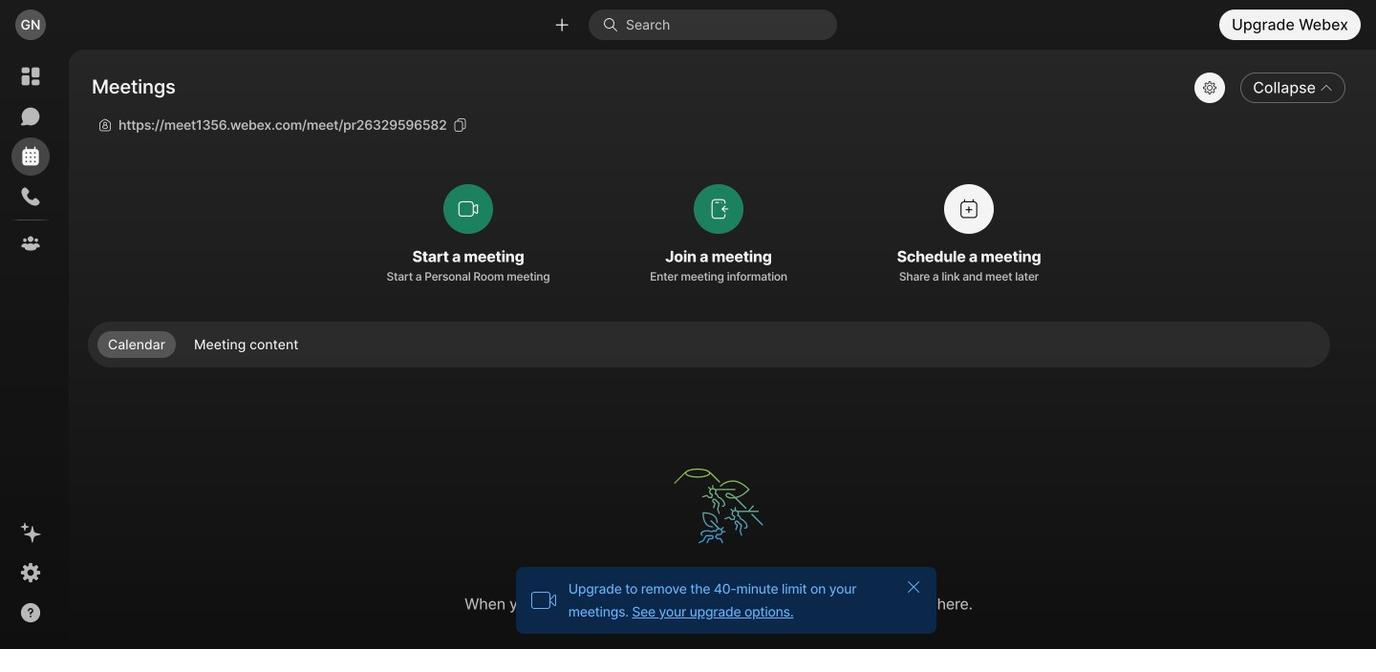 Task type: vqa. For each thing, say whether or not it's contained in the screenshot.
Navigation
yes



Task type: locate. For each thing, give the bounding box(es) containing it.
cancel_16 image
[[906, 580, 921, 595]]

navigation
[[0, 50, 61, 650]]



Task type: describe. For each thing, give the bounding box(es) containing it.
webex tab list
[[11, 57, 50, 263]]

camera_28 image
[[530, 588, 557, 614]]



